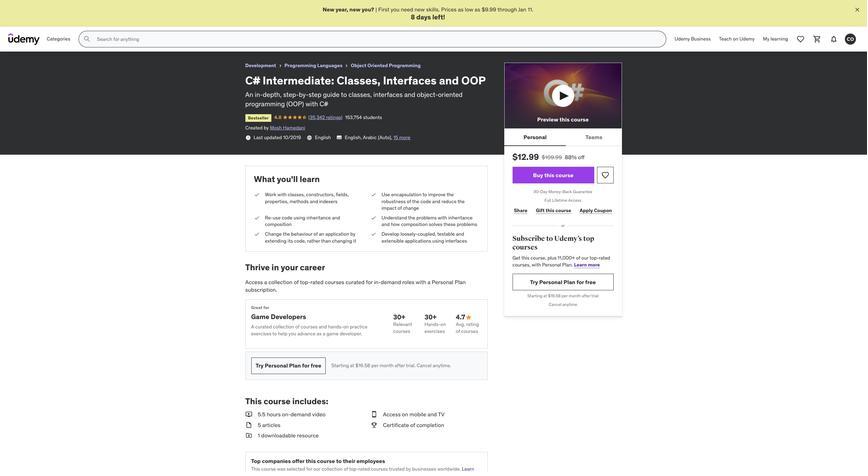 Task type: vqa. For each thing, say whether or not it's contained in the screenshot.
rightmost Analysis
no



Task type: describe. For each thing, give the bounding box(es) containing it.
programming languages link
[[284, 61, 343, 70]]

1 programming from the left
[[284, 62, 316, 69]]

develop
[[382, 231, 399, 237]]

classes, inside work with classes, constructors, fields, properties, methods and indexers
[[288, 191, 305, 198]]

co link
[[842, 31, 859, 47]]

personal inside 'button'
[[524, 134, 547, 140]]

courses inside the 'access a collection of top-rated courses curated for in-demand roles with a personal plan subscription.'
[[325, 279, 344, 286]]

cancel for anytime
[[549, 302, 562, 307]]

our inside the get this course, plus 11,000+ of our top-rated courses, with personal plan.
[[582, 255, 589, 261]]

0 horizontal spatial demand
[[291, 411, 311, 418]]

the up "reduce"
[[447, 191, 454, 198]]

this course was selected for our collection of top-rated courses trusted by businesses worldwide.
[[251, 466, 461, 472]]

on-
[[282, 411, 291, 418]]

interfaces inside develop loosely-coupled, testable and extensible applications using interfaces
[[445, 238, 467, 244]]

avg. rating of courses
[[456, 321, 479, 334]]

1 vertical spatial more
[[588, 262, 600, 268]]

depth,
[[263, 90, 282, 99]]

using inside develop loosely-coupled, testable and extensible applications using interfaces
[[432, 238, 444, 244]]

$109.99
[[542, 154, 562, 161]]

development link
[[245, 61, 276, 70]]

course,
[[531, 255, 546, 261]]

starting at $16.58 per month after trial. cancel anytime.
[[331, 362, 451, 369]]

preview
[[537, 116, 558, 123]]

1 vertical spatial c#
[[320, 100, 328, 108]]

2 horizontal spatial a
[[428, 279, 431, 286]]

step-
[[283, 90, 299, 99]]

inheritance for using
[[307, 215, 331, 221]]

and inside great for game developers a curated collection of courses and hands-on practice exercises to help you advance as a game developer.
[[319, 324, 327, 330]]

re-
[[265, 215, 273, 221]]

of down robustness on the top left of the page
[[398, 205, 402, 211]]

2 horizontal spatial as
[[475, 6, 480, 13]]

improve
[[428, 191, 446, 198]]

trial
[[591, 293, 599, 299]]

small image for access on mobile and tv
[[371, 411, 378, 418]]

personal down help
[[265, 362, 288, 369]]

gift
[[536, 207, 545, 213]]

re-use code using inheritance and composition
[[265, 215, 340, 228]]

0 vertical spatial problems
[[416, 215, 437, 221]]

courses down employees
[[371, 466, 388, 472]]

oriented
[[368, 62, 388, 69]]

udemy business
[[675, 36, 711, 42]]

created by mosh hamedani
[[245, 125, 305, 131]]

loosely-
[[401, 231, 418, 237]]

per for trial
[[562, 293, 568, 299]]

access a collection of top-rated courses curated for in-demand roles with a personal plan subscription.
[[245, 279, 466, 293]]

(oop)
[[286, 100, 304, 108]]

intermediate:
[[263, 73, 334, 88]]

ratings)
[[326, 114, 342, 120]]

changing
[[332, 238, 352, 244]]

and inside understand the problems with inheritance and how composition solves these problems
[[382, 221, 390, 228]]

extending
[[265, 238, 287, 244]]

full
[[545, 198, 551, 203]]

a inside great for game developers a curated collection of courses and hands-on practice exercises to help you advance as a game developer.
[[323, 331, 325, 337]]

5
[[258, 422, 261, 429]]

close image
[[854, 6, 861, 13]]

course left their
[[317, 458, 335, 464]]

2 vertical spatial top-
[[349, 466, 358, 472]]

buy this course
[[533, 172, 574, 179]]

course language image
[[307, 135, 312, 140]]

0 horizontal spatial our
[[313, 466, 320, 472]]

plan inside the 'access a collection of top-rated courses curated for in-demand roles with a personal plan subscription.'
[[455, 279, 466, 286]]

1 horizontal spatial as
[[458, 6, 464, 13]]

these
[[444, 221, 456, 228]]

guarantee
[[573, 189, 593, 194]]

to left their
[[336, 458, 342, 464]]

work
[[265, 191, 276, 198]]

to inside the subscribe to udemy's top courses
[[546, 234, 553, 243]]

hands-
[[425, 321, 441, 327]]

my learning
[[763, 36, 788, 42]]

1 new from the left
[[349, 6, 360, 13]]

methods
[[290, 198, 309, 204]]

code inside 'use encapsulation to improve the robustness of the code and reduce the impact of change'
[[420, 198, 431, 204]]

month for trial.
[[380, 362, 394, 369]]

relevant
[[393, 321, 412, 327]]

this for gift
[[546, 207, 555, 213]]

object oriented programming
[[351, 62, 421, 69]]

0 horizontal spatial a
[[264, 279, 267, 286]]

days
[[416, 13, 431, 21]]

this for buy
[[544, 172, 555, 179]]

courses inside the avg. rating of courses
[[461, 328, 478, 334]]

$16.58 for starting at $16.58 per month after trial cancel anytime
[[548, 293, 561, 299]]

1 vertical spatial try personal plan for free link
[[251, 357, 326, 374]]

of inside change the behaviour of an application by extending its code, rather than changing it
[[314, 231, 318, 237]]

of down the access on mobile and tv
[[410, 422, 415, 429]]

4.6
[[274, 114, 282, 120]]

you inside great for game developers a curated collection of courses and hands-on practice exercises to help you advance as a game developer.
[[289, 331, 296, 337]]

off
[[578, 154, 585, 161]]

prices
[[441, 6, 457, 13]]

of inside the 'access a collection of top-rated courses curated for in-demand roles with a personal plan subscription.'
[[294, 279, 299, 286]]

lifetime
[[552, 198, 567, 203]]

and inside develop loosely-coupled, testable and extensible applications using interfaces
[[456, 231, 464, 237]]

using inside re-use code using inheritance and composition
[[294, 215, 305, 221]]

this right offer on the left bottom of page
[[306, 458, 316, 464]]

offer
[[292, 458, 305, 464]]

and inside re-use code using inheritance and composition
[[332, 215, 340, 221]]

personal up "starting at $16.58 per month after trial cancel anytime"
[[539, 279, 562, 286]]

constructors,
[[306, 191, 335, 198]]

xsmall image for re-use code using inheritance and composition
[[254, 215, 259, 221]]

object-
[[417, 90, 438, 99]]

this for preview
[[560, 116, 570, 123]]

$16.58 for starting at $16.58 per month after trial. cancel anytime.
[[355, 362, 370, 369]]

1 vertical spatial problems
[[457, 221, 477, 228]]

classes, inside the "c# intermediate: classes, interfaces and oop an in-depth, step-by-step guide to classes, interfaces and object-oriented programming (oop) with c#"
[[349, 90, 372, 99]]

worldwide.
[[437, 466, 461, 472]]

by-
[[299, 90, 309, 99]]

interfaces inside the "c# intermediate: classes, interfaces and oop an in-depth, step-by-step guide to classes, interfaces and object-oriented programming (oop) with c#"
[[373, 90, 403, 99]]

collection for developers
[[273, 324, 294, 330]]

code inside re-use code using inheritance and composition
[[282, 215, 292, 221]]

this for this course includes:
[[245, 396, 262, 407]]

course up hours
[[264, 396, 291, 407]]

to inside the "c# intermediate: classes, interfaces and oop an in-depth, step-by-step guide to classes, interfaces and object-oriented programming (oop) with c#"
[[341, 90, 347, 99]]

30-day money-back guarantee full lifetime access
[[534, 189, 593, 203]]

applications
[[405, 238, 431, 244]]

courses inside 30+ relevant courses
[[393, 328, 410, 334]]

last updated 10/2019
[[254, 134, 301, 140]]

5 articles
[[258, 422, 280, 429]]

great
[[251, 305, 262, 310]]

for inside great for game developers a curated collection of courses and hands-on practice exercises to help you advance as a game developer.
[[263, 305, 269, 310]]

need
[[401, 6, 413, 13]]

course inside 'button'
[[556, 172, 574, 179]]

course inside 'button'
[[571, 116, 589, 123]]

in
[[272, 262, 279, 273]]

on right the teach
[[733, 36, 738, 42]]

xsmall image for change the behaviour of an application by extending its code, rather than changing it
[[254, 231, 259, 238]]

personal inside the get this course, plus 11,000+ of our top-rated courses, with personal plan.
[[542, 262, 561, 268]]

access for access on mobile and tv
[[383, 411, 401, 418]]

try personal plan for free for the bottommost try personal plan for free link
[[256, 362, 321, 369]]

30-
[[534, 189, 540, 194]]

xsmall image for last updated 10/2019
[[245, 135, 251, 140]]

Search for anything text field
[[96, 33, 658, 45]]

2 horizontal spatial by
[[406, 466, 411, 472]]

application
[[325, 231, 349, 237]]

buy
[[533, 172, 543, 179]]

course down lifetime
[[556, 207, 571, 213]]

0 horizontal spatial more
[[399, 134, 410, 140]]

created
[[245, 125, 263, 131]]

plus
[[548, 255, 557, 261]]

as inside great for game developers a curated collection of courses and hands-on practice exercises to help you advance as a game developer.
[[317, 331, 322, 337]]

learn more link
[[574, 262, 600, 268]]

with inside the "c# intermediate: classes, interfaces and oop an in-depth, step-by-step guide to classes, interfaces and object-oriented programming (oop) with c#"
[[306, 100, 318, 108]]

day
[[540, 189, 548, 194]]

small image for 5.5 hours on-demand video
[[245, 411, 252, 418]]

through
[[498, 6, 517, 13]]

this course includes:
[[245, 396, 328, 407]]

what
[[254, 174, 275, 185]]

updated
[[264, 134, 282, 140]]

small image for 5 articles
[[245, 421, 252, 429]]

30+ relevant courses
[[393, 313, 412, 334]]

extensible
[[382, 238, 404, 244]]

demand inside the 'access a collection of top-rated courses curated for in-demand roles with a personal plan subscription.'
[[381, 279, 401, 286]]

encapsulation
[[391, 191, 422, 198]]

of inside great for game developers a curated collection of courses and hands-on practice exercises to help you advance as a game developer.
[[295, 324, 299, 330]]

trusted
[[389, 466, 405, 472]]

11,000+
[[558, 255, 575, 261]]

0 horizontal spatial by
[[264, 125, 269, 131]]

1 udemy from the left
[[675, 36, 690, 42]]

this for this course was selected for our collection of top-rated courses trusted by businesses worldwide.
[[251, 466, 260, 472]]

subscribe
[[513, 234, 545, 243]]

work with classes, constructors, fields, properties, methods and indexers
[[265, 191, 349, 204]]

on left "mobile"
[[402, 411, 408, 418]]

an
[[245, 90, 253, 99]]

on inside great for game developers a curated collection of courses and hands-on practice exercises to help you advance as a game developer.
[[343, 324, 349, 330]]

practice
[[350, 324, 368, 330]]

how
[[391, 221, 400, 228]]

to inside 'use encapsulation to improve the robustness of the code and reduce the impact of change'
[[423, 191, 427, 198]]

after for trial
[[582, 293, 591, 299]]

learn for 'learn' link
[[251, 466, 474, 472]]

0 horizontal spatial plan
[[289, 362, 301, 369]]

develop loosely-coupled, testable and extensible applications using interfaces
[[382, 231, 467, 244]]

downloadable
[[261, 432, 296, 439]]

|
[[376, 6, 377, 13]]

$12.99 $109.99 88% off
[[513, 152, 585, 163]]



Task type: locate. For each thing, give the bounding box(es) containing it.
1 horizontal spatial learn
[[574, 262, 587, 268]]

month for trial
[[569, 293, 581, 299]]

1 horizontal spatial plan
[[455, 279, 466, 286]]

1 horizontal spatial in-
[[374, 279, 381, 286]]

with inside the get this course, plus 11,000+ of our top-rated courses, with personal plan.
[[532, 262, 541, 268]]

small image
[[465, 314, 472, 321], [245, 411, 252, 418], [371, 411, 378, 418], [371, 421, 378, 429]]

xsmall image left develop
[[371, 231, 376, 238]]

composition inside understand the problems with inheritance and how composition solves these problems
[[401, 221, 428, 228]]

in-
[[255, 90, 263, 99], [374, 279, 381, 286]]

at inside the thrive in your career element
[[350, 362, 354, 369]]

collection up help
[[273, 324, 294, 330]]

the inside change the behaviour of an application by extending its code, rather than changing it
[[283, 231, 290, 237]]

free for the bottommost try personal plan for free link
[[311, 362, 321, 369]]

get
[[513, 255, 520, 261]]

by
[[264, 125, 269, 131], [350, 231, 356, 237], [406, 466, 411, 472]]

1 horizontal spatial a
[[323, 331, 325, 337]]

interfaces
[[373, 90, 403, 99], [445, 238, 467, 244]]

15 more button
[[393, 134, 410, 141]]

the right "reduce"
[[458, 198, 465, 204]]

to left improve
[[423, 191, 427, 198]]

use encapsulation to improve the robustness of the code and reduce the impact of change
[[382, 191, 465, 211]]

0 vertical spatial try personal plan for free
[[530, 279, 596, 286]]

closed captions image
[[336, 135, 342, 140]]

0 horizontal spatial composition
[[265, 221, 292, 228]]

on up developer.
[[343, 324, 349, 330]]

1 vertical spatial this
[[251, 466, 260, 472]]

cancel for anytime.
[[417, 362, 432, 369]]

0 vertical spatial try
[[530, 279, 538, 286]]

1 horizontal spatial access
[[383, 411, 401, 418]]

1 horizontal spatial cancel
[[549, 302, 562, 307]]

a
[[264, 279, 267, 286], [428, 279, 431, 286], [323, 331, 325, 337]]

on inside 30+ hands-on exercises
[[441, 321, 446, 327]]

courses down rating at bottom right
[[461, 328, 478, 334]]

0 vertical spatial try personal plan for free link
[[513, 274, 614, 291]]

collection down top companies offer this course to their employees
[[322, 466, 343, 472]]

0 horizontal spatial you
[[289, 331, 296, 337]]

to inside great for game developers a curated collection of courses and hands-on practice exercises to help you advance as a game developer.
[[272, 331, 277, 337]]

code right use
[[282, 215, 292, 221]]

1 horizontal spatial after
[[582, 293, 591, 299]]

learn
[[300, 174, 320, 185]]

of down their
[[344, 466, 348, 472]]

inheritance inside re-use code using inheritance and composition
[[307, 215, 331, 221]]

in- right an
[[255, 90, 263, 99]]

1 vertical spatial demand
[[291, 411, 311, 418]]

1 small image from the top
[[245, 421, 252, 429]]

in- inside the 'access a collection of top-rated courses curated for in-demand roles with a personal plan subscription.'
[[374, 279, 381, 286]]

tv
[[438, 411, 445, 418]]

1 horizontal spatial curated
[[346, 279, 365, 286]]

with inside the 'access a collection of top-rated courses curated for in-demand roles with a personal plan subscription.'
[[416, 279, 426, 286]]

gift this course
[[536, 207, 571, 213]]

skills.
[[426, 6, 440, 13]]

try personal plan for free
[[530, 279, 596, 286], [256, 362, 321, 369]]

0 vertical spatial free
[[585, 279, 596, 286]]

per for trial.
[[371, 362, 379, 369]]

you?
[[362, 6, 374, 13]]

1 vertical spatial learn
[[251, 466, 474, 472]]

submit search image
[[83, 35, 92, 43]]

1 horizontal spatial demand
[[381, 279, 401, 286]]

by right trusted
[[406, 466, 411, 472]]

apply coupon
[[580, 207, 612, 213]]

1 horizontal spatial by
[[350, 231, 356, 237]]

try personal plan for free for try personal plan for free link to the top
[[530, 279, 596, 286]]

1 vertical spatial you
[[289, 331, 296, 337]]

interfaces down interfaces at top
[[373, 90, 403, 99]]

1 horizontal spatial inheritance
[[448, 215, 473, 221]]

and up application
[[332, 215, 340, 221]]

of inside the avg. rating of courses
[[456, 328, 460, 334]]

1 vertical spatial rated
[[311, 279, 324, 286]]

learn down employees
[[251, 466, 474, 472]]

courses down relevant
[[393, 328, 410, 334]]

free for try personal plan for free link to the top
[[585, 279, 596, 286]]

cancel inside the thrive in your career element
[[417, 362, 432, 369]]

and down improve
[[432, 198, 440, 204]]

0 vertical spatial month
[[569, 293, 581, 299]]

0 vertical spatial small image
[[245, 421, 252, 429]]

0 horizontal spatial new
[[349, 6, 360, 13]]

xsmall image for use encapsulation to improve the robustness of the code and reduce the impact of change
[[371, 191, 376, 198]]

composition down use
[[265, 221, 292, 228]]

starting inside the thrive in your career element
[[331, 362, 349, 369]]

1 vertical spatial free
[[311, 362, 321, 369]]

1 vertical spatial at
[[350, 362, 354, 369]]

shopping cart with 0 items image
[[813, 35, 822, 43]]

get this course, plus 11,000+ of our top-rated courses, with personal plan.
[[513, 255, 610, 268]]

mobile
[[410, 411, 426, 418]]

xsmall image left change
[[254, 231, 259, 238]]

[auto]
[[378, 134, 391, 140]]

learn link
[[251, 466, 474, 472]]

0 vertical spatial this
[[245, 396, 262, 407]]

top- up 'learn more'
[[590, 255, 599, 261]]

xsmall image
[[344, 63, 349, 69], [254, 191, 259, 198], [254, 215, 259, 221], [371, 215, 376, 221]]

teams button
[[566, 129, 622, 146]]

1 vertical spatial by
[[350, 231, 356, 237]]

classes, up methods
[[288, 191, 305, 198]]

5.5 hours on-demand video
[[258, 411, 326, 418]]

0 horizontal spatial try personal plan for free link
[[251, 357, 326, 374]]

cancel inside "starting at $16.58 per month after trial cancel anytime"
[[549, 302, 562, 307]]

2 new from the left
[[415, 6, 425, 13]]

1 horizontal spatial top-
[[349, 466, 358, 472]]

properties,
[[265, 198, 288, 204]]

subscription.
[[245, 286, 277, 293]]

free inside the thrive in your career element
[[311, 362, 321, 369]]

udemy left my
[[740, 36, 755, 42]]

more right plan.
[[588, 262, 600, 268]]

mosh
[[270, 125, 282, 131]]

at for starting at $16.58 per month after trial cancel anytime
[[543, 293, 547, 299]]

30+ inside 30+ relevant courses
[[393, 313, 405, 321]]

free down advance
[[311, 362, 321, 369]]

1 vertical spatial access
[[245, 279, 263, 286]]

2 vertical spatial by
[[406, 466, 411, 472]]

access up certificate
[[383, 411, 401, 418]]

of down your
[[294, 279, 299, 286]]

0 horizontal spatial top-
[[300, 279, 311, 286]]

1 horizontal spatial starting
[[527, 293, 542, 299]]

the
[[447, 191, 454, 198], [412, 198, 419, 204], [458, 198, 465, 204], [408, 215, 415, 221], [283, 231, 290, 237]]

xsmall image right 'development' link
[[278, 63, 283, 69]]

top- inside the 'access a collection of top-rated courses curated for in-demand roles with a personal plan subscription.'
[[300, 279, 311, 286]]

1 vertical spatial curated
[[255, 324, 272, 330]]

30+ for 30+ hands-on exercises
[[425, 313, 437, 321]]

to right guide
[[341, 90, 347, 99]]

a
[[251, 324, 254, 330]]

of up advance
[[295, 324, 299, 330]]

collection for selected
[[322, 466, 343, 472]]

small image inside the thrive in your career element
[[465, 314, 472, 321]]

0 vertical spatial demand
[[381, 279, 401, 286]]

$16.58 inside "starting at $16.58 per month after trial cancel anytime"
[[548, 293, 561, 299]]

$16.58
[[548, 293, 561, 299], [355, 362, 370, 369]]

hours
[[267, 411, 281, 418]]

and down constructors,
[[310, 198, 318, 204]]

1 vertical spatial cancel
[[417, 362, 432, 369]]

small image for 1 downloadable resource
[[245, 432, 252, 440]]

tab list containing personal
[[504, 129, 622, 146]]

selected
[[287, 466, 305, 472]]

developers
[[271, 313, 306, 321]]

classes,
[[337, 73, 381, 88]]

30+ right 30+ relevant courses
[[425, 313, 437, 321]]

access inside the 'access a collection of top-rated courses curated for in-demand roles with a personal plan subscription.'
[[245, 279, 263, 286]]

2 horizontal spatial top-
[[590, 255, 599, 261]]

a right roles
[[428, 279, 431, 286]]

0 horizontal spatial free
[[311, 362, 321, 369]]

1 vertical spatial try
[[256, 362, 264, 369]]

try for try personal plan for free link to the top
[[530, 279, 538, 286]]

at for starting at $16.58 per month after trial. cancel anytime.
[[350, 362, 354, 369]]

you inside new year, new you? | first you need new skills. prices as low as $9.99 through jan 11. 8 days left!
[[391, 6, 400, 13]]

0 horizontal spatial exercises
[[251, 331, 271, 337]]

step
[[309, 90, 321, 99]]

$16.58 inside the thrive in your career element
[[355, 362, 370, 369]]

per
[[562, 293, 568, 299], [371, 362, 379, 369]]

2 small image from the top
[[245, 432, 252, 440]]

5.5
[[258, 411, 265, 418]]

this for get
[[522, 255, 530, 261]]

1 horizontal spatial c#
[[320, 100, 328, 108]]

rating
[[466, 321, 479, 327]]

xsmall image left the 'use'
[[371, 191, 376, 198]]

notifications image
[[830, 35, 838, 43]]

rated up 'learn more'
[[599, 255, 610, 261]]

course down the companies
[[261, 466, 276, 472]]

understand the problems with inheritance and how composition solves these problems
[[382, 215, 477, 228]]

you right first
[[391, 6, 400, 13]]

trial.
[[406, 362, 416, 369]]

free up trial
[[585, 279, 596, 286]]

interfaces down testable on the right of the page
[[445, 238, 467, 244]]

interfaces
[[383, 73, 437, 88]]

2 composition from the left
[[401, 221, 428, 228]]

personal down the plus
[[542, 262, 561, 268]]

jan
[[518, 6, 526, 13]]

0 vertical spatial more
[[399, 134, 410, 140]]

exercises inside 30+ hands-on exercises
[[425, 328, 445, 334]]

0 horizontal spatial as
[[317, 331, 322, 337]]

their
[[343, 458, 355, 464]]

0 horizontal spatial in-
[[255, 90, 263, 99]]

udemy business link
[[671, 31, 715, 47]]

small image
[[245, 421, 252, 429], [245, 432, 252, 440]]

to left help
[[272, 331, 277, 337]]

8
[[411, 13, 415, 21]]

udemy
[[675, 36, 690, 42], [740, 36, 755, 42]]

rated down employees
[[358, 466, 370, 472]]

at inside "starting at $16.58 per month after trial cancel anytime"
[[543, 293, 547, 299]]

new up days
[[415, 6, 425, 13]]

its
[[288, 238, 293, 244]]

1 vertical spatial top-
[[300, 279, 311, 286]]

small image left 5
[[245, 421, 252, 429]]

1 horizontal spatial per
[[562, 293, 568, 299]]

wishlist image
[[601, 171, 609, 179]]

curated inside the 'access a collection of top-rated courses curated for in-demand roles with a personal plan subscription.'
[[346, 279, 365, 286]]

0 horizontal spatial using
[[294, 215, 305, 221]]

1
[[258, 432, 260, 439]]

30+ for 30+ relevant courses
[[393, 313, 405, 321]]

you'll
[[277, 174, 298, 185]]

problems right these at right
[[457, 221, 477, 228]]

inheritance inside understand the problems with inheritance and how composition solves these problems
[[448, 215, 473, 221]]

try inside the thrive in your career element
[[256, 362, 264, 369]]

0 horizontal spatial interfaces
[[373, 90, 403, 99]]

after for trial.
[[395, 362, 405, 369]]

30+ hands-on exercises
[[425, 313, 446, 334]]

the inside understand the problems with inheritance and how composition solves these problems
[[408, 215, 415, 221]]

by inside change the behaviour of an application by extending its code, rather than changing it
[[350, 231, 356, 237]]

by left mosh at the left
[[264, 125, 269, 131]]

0 horizontal spatial 30+
[[393, 313, 405, 321]]

0 horizontal spatial c#
[[245, 73, 260, 88]]

classes, down the classes,
[[349, 90, 372, 99]]

1 vertical spatial interfaces
[[445, 238, 467, 244]]

teach
[[719, 36, 732, 42]]

xsmall image for understand the problems with inheritance and how composition solves these problems
[[371, 215, 376, 221]]

per inside "starting at $16.58 per month after trial cancel anytime"
[[562, 293, 568, 299]]

starting for starting at $16.58 per month after trial. cancel anytime.
[[331, 362, 349, 369]]

course up back
[[556, 172, 574, 179]]

anytime
[[563, 302, 577, 307]]

1 horizontal spatial problems
[[457, 221, 477, 228]]

access for access a collection of top-rated courses curated for in-demand roles with a personal plan subscription.
[[245, 279, 263, 286]]

1 horizontal spatial using
[[432, 238, 444, 244]]

new year, new you? | first you need new skills. prices as low as $9.99 through jan 11. 8 days left!
[[323, 6, 533, 21]]

curated
[[346, 279, 365, 286], [255, 324, 272, 330]]

1 vertical spatial in-
[[374, 279, 381, 286]]

1 horizontal spatial our
[[582, 255, 589, 261]]

first
[[378, 6, 389, 13]]

0 vertical spatial top-
[[590, 255, 599, 261]]

0 horizontal spatial after
[[395, 362, 405, 369]]

more right 15
[[399, 134, 410, 140]]

wishlist image
[[797, 35, 805, 43]]

learn right plan.
[[574, 262, 587, 268]]

this up the 5.5
[[245, 396, 262, 407]]

0 vertical spatial interfaces
[[373, 90, 403, 99]]

1 horizontal spatial code
[[420, 198, 431, 204]]

demand left roles
[[381, 279, 401, 286]]

programming up intermediate:
[[284, 62, 316, 69]]

30+ left the hands-
[[393, 313, 405, 321]]

xsmall image left object
[[344, 63, 349, 69]]

1 horizontal spatial interfaces
[[445, 238, 467, 244]]

learn for learn more
[[574, 262, 587, 268]]

guide
[[323, 90, 340, 99]]

indexers
[[319, 198, 337, 204]]

0 horizontal spatial at
[[350, 362, 354, 369]]

0 vertical spatial access
[[568, 198, 582, 203]]

starting for starting at $16.58 per month after trial cancel anytime
[[527, 293, 542, 299]]

small image for certificate of completion
[[371, 421, 378, 429]]

access down back
[[568, 198, 582, 203]]

as left low
[[458, 6, 464, 13]]

collection inside great for game developers a curated collection of courses and hands-on practice exercises to help you advance as a game developer.
[[273, 324, 294, 330]]

programming languages
[[284, 62, 343, 69]]

and inside work with classes, constructors, fields, properties, methods and indexers
[[310, 198, 318, 204]]

1 composition from the left
[[265, 221, 292, 228]]

c# up an
[[245, 73, 260, 88]]

our down top companies offer this course to their employees
[[313, 466, 320, 472]]

includes:
[[292, 396, 328, 407]]

1 vertical spatial after
[[395, 362, 405, 369]]

composition inside re-use code using inheritance and composition
[[265, 221, 292, 228]]

2 programming from the left
[[389, 62, 421, 69]]

small image left 1
[[245, 432, 252, 440]]

courses down career
[[325, 279, 344, 286]]

in- inside the "c# intermediate: classes, interfaces and oop an in-depth, step-by-step guide to classes, interfaces and object-oriented programming (oop) with c#"
[[255, 90, 263, 99]]

with inside understand the problems with inheritance and how composition solves these problems
[[438, 215, 447, 221]]

after inside the thrive in your career element
[[395, 362, 405, 369]]

0 vertical spatial our
[[582, 255, 589, 261]]

avg.
[[456, 321, 465, 327]]

this up courses,
[[522, 255, 530, 261]]

0 horizontal spatial code
[[282, 215, 292, 221]]

rated inside the get this course, plus 11,000+ of our top-rated courses, with personal plan.
[[599, 255, 610, 261]]

tab list
[[504, 129, 622, 146]]

problems up solves
[[416, 215, 437, 221]]

0 vertical spatial per
[[562, 293, 568, 299]]

mosh hamedani link
[[270, 125, 305, 131]]

with down the step
[[306, 100, 318, 108]]

0 vertical spatial learn
[[574, 262, 587, 268]]

xsmall image for work with classes, constructors, fields, properties, methods and indexers
[[254, 191, 259, 198]]

try personal plan for free down plan.
[[530, 279, 596, 286]]

with inside work with classes, constructors, fields, properties, methods and indexers
[[278, 191, 287, 198]]

month inside the thrive in your career element
[[380, 362, 394, 369]]

and right testable on the right of the page
[[456, 231, 464, 237]]

top- down career
[[300, 279, 311, 286]]

0 horizontal spatial classes,
[[288, 191, 305, 198]]

try personal plan for free inside the thrive in your career element
[[256, 362, 321, 369]]

c# down guide
[[320, 100, 328, 108]]

exercises inside great for game developers a curated collection of courses and hands-on practice exercises to help you advance as a game developer.
[[251, 331, 271, 337]]

this inside the get this course, plus 11,000+ of our top-rated courses, with personal plan.
[[522, 255, 530, 261]]

udemy image
[[8, 33, 40, 45]]

1 vertical spatial month
[[380, 362, 394, 369]]

programming up interfaces at top
[[389, 62, 421, 69]]

you right help
[[289, 331, 296, 337]]

per inside the thrive in your career element
[[371, 362, 379, 369]]

collection inside the 'access a collection of top-rated courses curated for in-demand roles with a personal plan subscription.'
[[269, 279, 293, 286]]

udemy's
[[554, 234, 582, 243]]

preview this course
[[537, 116, 589, 123]]

use
[[382, 191, 390, 198]]

xsmall image for develop loosely-coupled, testable and extensible applications using interfaces
[[371, 231, 376, 238]]

and down interfaces at top
[[404, 90, 415, 99]]

this inside 'button'
[[560, 116, 570, 123]]

personal down preview
[[524, 134, 547, 140]]

top- down their
[[349, 466, 358, 472]]

change
[[265, 231, 282, 237]]

0 horizontal spatial problems
[[416, 215, 437, 221]]

0 vertical spatial using
[[294, 215, 305, 221]]

try personal plan for free link
[[513, 274, 614, 291], [251, 357, 326, 374]]

thrive in your career element
[[245, 262, 488, 380]]

1 vertical spatial our
[[313, 466, 320, 472]]

object
[[351, 62, 366, 69]]

developer.
[[340, 331, 362, 337]]

88%
[[565, 154, 577, 161]]

articles
[[262, 422, 280, 429]]

try for the bottommost try personal plan for free link
[[256, 362, 264, 369]]

new
[[349, 6, 360, 13], [415, 6, 425, 13]]

month inside "starting at $16.58 per month after trial cancel anytime"
[[569, 293, 581, 299]]

demand
[[381, 279, 401, 286], [291, 411, 311, 418]]

access inside 30-day money-back guarantee full lifetime access
[[568, 198, 582, 203]]

2 30+ from the left
[[425, 313, 437, 321]]

30+ inside 30+ hands-on exercises
[[425, 313, 437, 321]]

code down improve
[[420, 198, 431, 204]]

(35,342
[[308, 114, 325, 120]]

coupon
[[594, 207, 612, 213]]

courses,
[[513, 262, 531, 268]]

of up change
[[407, 198, 411, 204]]

hands-
[[328, 324, 343, 330]]

1 downloadable resource
[[258, 432, 319, 439]]

after inside "starting at $16.58 per month after trial cancel anytime"
[[582, 293, 591, 299]]

2 udemy from the left
[[740, 36, 755, 42]]

top- inside the get this course, plus 11,000+ of our top-rated courses, with personal plan.
[[590, 255, 599, 261]]

english, arabic
[[345, 134, 377, 140]]

for
[[577, 279, 584, 286], [366, 279, 373, 286], [263, 305, 269, 310], [302, 362, 310, 369], [306, 466, 312, 472]]

2 horizontal spatial rated
[[599, 255, 610, 261]]

inheritance up an
[[307, 215, 331, 221]]

back
[[563, 189, 572, 194]]

0 vertical spatial rated
[[599, 255, 610, 261]]

1 vertical spatial try personal plan for free
[[256, 362, 321, 369]]

and left the tv
[[428, 411, 437, 418]]

of inside the get this course, plus 11,000+ of our top-rated courses, with personal plan.
[[576, 255, 580, 261]]

rated inside the 'access a collection of top-rated courses curated for in-demand roles with a personal plan subscription.'
[[311, 279, 324, 286]]

after left trial.
[[395, 362, 405, 369]]

the up change
[[412, 198, 419, 204]]

curated inside great for game developers a curated collection of courses and hands-on practice exercises to help you advance as a game developer.
[[255, 324, 272, 330]]

english
[[315, 134, 331, 140]]

composition up loosely-
[[401, 221, 428, 228]]

xsmall image left understand on the left top
[[371, 215, 376, 221]]

0 vertical spatial c#
[[245, 73, 260, 88]]

money-
[[549, 189, 563, 194]]

courses inside great for game developers a curated collection of courses and hands-on practice exercises to help you advance as a game developer.
[[301, 324, 318, 330]]

or
[[561, 223, 565, 228]]

using down methods
[[294, 215, 305, 221]]

on left avg. on the right bottom
[[441, 321, 446, 327]]

xsmall image
[[278, 63, 283, 69], [245, 135, 251, 140], [371, 191, 376, 198], [254, 231, 259, 238], [371, 231, 376, 238]]

and inside 'use encapsulation to improve the robustness of the code and reduce the impact of change'
[[432, 198, 440, 204]]

using down testable on the right of the page
[[432, 238, 444, 244]]

new left you?
[[349, 6, 360, 13]]

courses inside the subscribe to udemy's top courses
[[513, 243, 538, 252]]

0 horizontal spatial try personal plan for free
[[256, 362, 321, 369]]

with up properties,
[[278, 191, 287, 198]]

of
[[407, 198, 411, 204], [398, 205, 402, 211], [314, 231, 318, 237], [576, 255, 580, 261], [294, 279, 299, 286], [295, 324, 299, 330], [456, 328, 460, 334], [410, 422, 415, 429], [344, 466, 348, 472]]

xsmall image left last
[[245, 135, 251, 140]]

0 vertical spatial after
[[582, 293, 591, 299]]

this inside 'button'
[[544, 172, 555, 179]]

and up oriented
[[439, 73, 459, 88]]

1 30+ from the left
[[393, 313, 405, 321]]

2 vertical spatial rated
[[358, 466, 370, 472]]

1 horizontal spatial free
[[585, 279, 596, 286]]

the down change
[[408, 215, 415, 221]]

0 vertical spatial in-
[[255, 90, 263, 99]]

for inside the 'access a collection of top-rated courses curated for in-demand roles with a personal plan subscription.'
[[366, 279, 373, 286]]

2 horizontal spatial plan
[[564, 279, 575, 286]]

month up the anytime
[[569, 293, 581, 299]]

1 inheritance from the left
[[307, 215, 331, 221]]

in- left roles
[[374, 279, 381, 286]]

inheritance for with
[[448, 215, 473, 221]]

fields,
[[336, 191, 349, 198]]

this right preview
[[560, 116, 570, 123]]

1 horizontal spatial $16.58
[[548, 293, 561, 299]]

of down avg. on the right bottom
[[456, 328, 460, 334]]

code,
[[294, 238, 306, 244]]

0 horizontal spatial per
[[371, 362, 379, 369]]

2 inheritance from the left
[[448, 215, 473, 221]]

0 horizontal spatial month
[[380, 362, 394, 369]]

inheritance up these at right
[[448, 215, 473, 221]]

personal inside the 'access a collection of top-rated courses curated for in-demand roles with a personal plan subscription.'
[[432, 279, 453, 286]]

after
[[582, 293, 591, 299], [395, 362, 405, 369]]

rated
[[599, 255, 610, 261], [311, 279, 324, 286], [358, 466, 370, 472]]

starting inside "starting at $16.58 per month after trial cancel anytime"
[[527, 293, 542, 299]]

year,
[[336, 6, 348, 13]]



